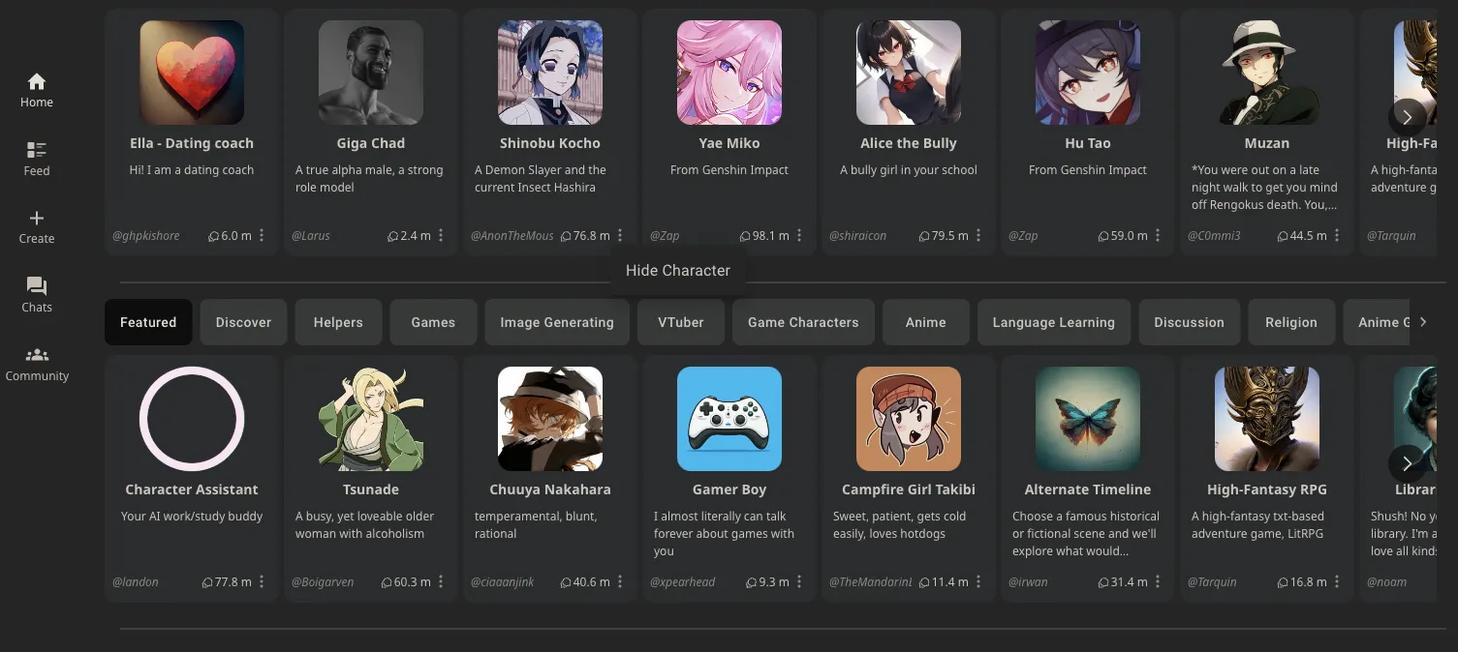 Task type: vqa. For each thing, say whether or not it's contained in the screenshot.


Task type: locate. For each thing, give the bounding box(es) containing it.
@ irwan
[[1009, 574, 1048, 590]]

anonthemous
[[481, 227, 554, 243]]

m right 79.5
[[958, 227, 969, 243]]

more image right 40.6
[[610, 573, 630, 592]]

1 vertical spatial i
[[654, 508, 658, 524]]

i inside gamer boy i almost literally can talk forever about games with you
[[654, 508, 658, 524]]

easily,
[[833, 526, 866, 542]]

a
[[175, 161, 181, 177], [398, 161, 405, 177], [1056, 508, 1063, 524]]

i
[[147, 161, 151, 177], [654, 508, 658, 524]]

more image right 9.3
[[789, 573, 809, 592]]

more image
[[1327, 226, 1347, 245], [252, 573, 271, 592], [431, 573, 450, 592], [969, 573, 988, 592], [1148, 573, 1167, 592], [1327, 573, 1347, 592]]

impact down miko
[[750, 161, 789, 177]]

busy,
[[306, 508, 334, 524]]

high- for fanta
[[1386, 134, 1423, 152]]

and
[[565, 161, 585, 177], [1108, 526, 1129, 542]]

@ right 79.5 m
[[1009, 227, 1019, 243]]

more image right 76.8
[[610, 226, 630, 245]]

m right '2.4'
[[420, 227, 431, 243]]

0 horizontal spatial you
[[654, 543, 674, 559]]

0 vertical spatial and
[[565, 161, 585, 177]]

@ right 59.0 m
[[1188, 227, 1198, 243]]

76.8 m
[[573, 227, 610, 243]]

character
[[662, 261, 731, 280], [125, 481, 192, 499]]

m for high-fantasy rpg
[[1316, 574, 1327, 590]]

more image right 59.0
[[1148, 226, 1167, 245]]

0 horizontal spatial a
[[175, 161, 181, 177]]

a inside shinobu kocho a demon slayer and the current insect hashira
[[475, 161, 482, 177]]

based
[[1292, 508, 1325, 524]]

@ for tsunade
[[292, 574, 302, 590]]

with down 'talk'
[[771, 526, 794, 542]]

@ for gamer boy
[[650, 574, 660, 590]]

male,
[[365, 161, 395, 177]]

your
[[914, 161, 939, 177]]

m right 60.3 at the left of the page
[[420, 574, 431, 590]]

@ zap right 79.5 m
[[1009, 227, 1038, 243]]

i right the hi!
[[147, 161, 151, 177]]

0 vertical spatial high-
[[1381, 161, 1410, 177]]

1 genshin from the left
[[702, 161, 747, 177]]

yet
[[337, 508, 354, 524]]

role
[[295, 179, 317, 195]]

1 horizontal spatial a
[[398, 161, 405, 177]]

the up hashira
[[588, 161, 606, 177]]

you down forever
[[654, 543, 674, 559]]

0 horizontal spatial character
[[125, 481, 192, 499]]

hi!
[[129, 161, 144, 177]]

game characters button
[[733, 300, 875, 346]]

a left bully
[[840, 161, 848, 177]]

@ right create link
[[112, 227, 122, 243]]

@ for muzan
[[1188, 227, 1198, 243]]

zap right 79.5 m
[[1019, 227, 1038, 243]]

home
[[20, 94, 53, 110]]

1 horizontal spatial high-
[[1386, 134, 1423, 152]]

6.0 m
[[221, 227, 252, 243]]

0 horizontal spatial impact
[[750, 161, 789, 177]]

40.6 m
[[573, 574, 610, 590]]

2 from from the left
[[1029, 161, 1058, 177]]

loveable
[[357, 508, 403, 524]]

0 horizontal spatial zap
[[660, 227, 680, 243]]

1 horizontal spatial high-
[[1381, 161, 1410, 177]]

@ down woman
[[292, 574, 302, 590]]

1 horizontal spatial @ tarquin
[[1367, 227, 1416, 243]]

character up ai
[[125, 481, 192, 499]]

vtuber button
[[638, 300, 725, 346]]

tab list
[[105, 300, 1410, 346]]

more image right 16.8 at right bottom
[[1327, 573, 1347, 592]]

and up hashira
[[565, 161, 585, 177]]

more image right 79.5
[[969, 226, 988, 245]]

1 from from the left
[[671, 161, 699, 177]]

high- left "tx"
[[1381, 161, 1410, 177]]

a up fictional
[[1056, 508, 1063, 524]]

1 with from the left
[[339, 526, 363, 542]]

giga
[[337, 134, 367, 152]]

0 horizontal spatial @ tarquin
[[1188, 574, 1237, 590]]

more image right to
[[1148, 573, 1167, 592]]

@ for alice the bully
[[829, 227, 839, 243]]

the
[[897, 134, 919, 152], [588, 161, 606, 177]]

genshin down hu
[[1061, 161, 1106, 177]]

79.5
[[932, 227, 955, 243]]

genshin for yae
[[702, 161, 747, 177]]

insect
[[518, 179, 551, 195]]

from inside yae miko from genshin impact
[[671, 161, 699, 177]]

m right 6.0
[[241, 227, 252, 243]]

2 with from the left
[[771, 526, 794, 542]]

learning
[[1059, 315, 1116, 331]]

from inside hu tao from genshin impact
[[1029, 161, 1058, 177]]

98.1 m
[[753, 227, 789, 243]]

a right male,
[[398, 161, 405, 177]]

ghpkishore
[[122, 227, 180, 243]]

1 vertical spatial the
[[588, 161, 606, 177]]

more image for gamer boy
[[789, 573, 809, 592]]

2 impact from the left
[[1109, 161, 1147, 177]]

1 horizontal spatial fantasy
[[1410, 161, 1450, 177]]

0 horizontal spatial the
[[588, 161, 606, 177]]

2 genshin from the left
[[1061, 161, 1106, 177]]

tarquin down adventure at the bottom right of page
[[1198, 574, 1237, 590]]

coach right dating
[[222, 161, 254, 177]]

chuuya nakahara temperamental, blunt, rational
[[475, 481, 611, 542]]

1 vertical spatial you
[[1067, 561, 1087, 577]]

more image for high-fantasy rpg
[[1327, 573, 1347, 592]]

genshin down "yae"
[[702, 161, 747, 177]]

@ down "role"
[[292, 227, 302, 243]]

1 horizontal spatial character
[[662, 261, 731, 280]]

more image right 6.0
[[252, 226, 271, 245]]

0 horizontal spatial from
[[671, 161, 699, 177]]

m right '98.1'
[[779, 227, 789, 243]]

1 vertical spatial and
[[1108, 526, 1129, 542]]

more image for yae miko
[[789, 226, 809, 245]]

1 horizontal spatial tarquin
[[1377, 227, 1416, 243]]

a inside alternate timeline choose a famous historical or fictional scene and we'll explore what would happen if you were to make an alternate choice.
[[1056, 508, 1063, 524]]

kocho
[[559, 134, 601, 152]]

from right school
[[1029, 161, 1058, 177]]

0 horizontal spatial fantasy
[[1230, 508, 1270, 524]]

impact inside yae miko from genshin impact
[[750, 161, 789, 177]]

0 vertical spatial i
[[147, 161, 151, 177]]

1 horizontal spatial impact
[[1109, 161, 1147, 177]]

impact down tao
[[1109, 161, 1147, 177]]

@ zap up hide character menu item
[[650, 227, 680, 243]]

m right 40.6
[[599, 574, 610, 590]]

m right 16.8 at right bottom
[[1316, 574, 1327, 590]]

fantasy up game,
[[1230, 508, 1270, 524]]

1 vertical spatial character
[[125, 481, 192, 499]]

m right 11.4 in the bottom of the page
[[958, 574, 969, 590]]

fantasy inside high-fantasy rpg a high-fantasy txt-based adventure game, litrpg
[[1230, 508, 1270, 524]]

more image for campfire girl takibi
[[969, 573, 988, 592]]

muzan
[[1244, 134, 1290, 152]]

dating
[[184, 161, 219, 177]]

gamer boy i almost literally can talk forever about games with you
[[654, 481, 794, 559]]

m for chuuya nakahara
[[599, 574, 610, 590]]

with inside tsunade a busy, yet loveable older woman with alcoholism
[[339, 526, 363, 542]]

and up would
[[1108, 526, 1129, 542]]

hashira
[[554, 179, 596, 195]]

more image right '98.1'
[[789, 226, 809, 245]]

m right 31.4
[[1137, 574, 1148, 590]]

@ ghpkishore
[[112, 227, 180, 243]]

more image right 60.3 at the left of the page
[[431, 573, 450, 592]]

@ zap for yae miko
[[650, 227, 680, 243]]

irwan
[[1019, 574, 1048, 590]]

takibi
[[935, 481, 976, 499]]

1 horizontal spatial with
[[771, 526, 794, 542]]

1 horizontal spatial @ zap
[[1009, 227, 1038, 243]]

0 horizontal spatial high-
[[1202, 508, 1230, 524]]

from for yae miko
[[671, 161, 699, 177]]

a left busy,
[[295, 508, 303, 524]]

high-
[[1381, 161, 1410, 177], [1202, 508, 1230, 524]]

1 vertical spatial coach
[[222, 161, 254, 177]]

0 horizontal spatial tarquin
[[1198, 574, 1237, 590]]

impact inside hu tao from genshin impact
[[1109, 161, 1147, 177]]

0 horizontal spatial with
[[339, 526, 363, 542]]

noam
[[1377, 574, 1407, 590]]

@ down explore
[[1009, 574, 1019, 590]]

a inside ella - dating coach hi! i am a dating coach
[[175, 161, 181, 177]]

your
[[121, 508, 146, 524]]

coach up dating
[[214, 134, 254, 152]]

0 horizontal spatial @ zap
[[650, 227, 680, 243]]

character right hide
[[662, 261, 731, 280]]

@ tarquin down adventure at the bottom right of page
[[1188, 574, 1237, 590]]

@ right 98.1 m
[[829, 227, 839, 243]]

scene
[[1074, 526, 1105, 542]]

m right 76.8
[[599, 227, 610, 243]]

fictional
[[1027, 526, 1071, 542]]

from for hu tao
[[1029, 161, 1058, 177]]

@ for chuuya nakahara
[[471, 574, 481, 590]]

alternate
[[1025, 481, 1089, 499]]

you right if
[[1067, 561, 1087, 577]]

from down "yae"
[[671, 161, 699, 177]]

patient,
[[872, 508, 914, 524]]

chad
[[371, 134, 405, 152]]

0 horizontal spatial i
[[147, 161, 151, 177]]

more image right '2.4'
[[431, 226, 450, 245]]

genshin
[[702, 161, 747, 177], [1061, 161, 1106, 177]]

1 horizontal spatial you
[[1067, 561, 1087, 577]]

@ down the rational
[[471, 574, 481, 590]]

@ down current
[[471, 227, 481, 243]]

a left true
[[295, 161, 303, 177]]

0 vertical spatial character
[[662, 261, 731, 280]]

m right 9.3
[[779, 574, 789, 590]]

image generating
[[500, 315, 614, 331]]

@ down forever
[[650, 574, 660, 590]]

dating
[[165, 134, 211, 152]]

hu tao from genshin impact
[[1029, 134, 1147, 177]]

1 vertical spatial high-
[[1202, 508, 1230, 524]]

a left "tx"
[[1371, 161, 1378, 177]]

2 horizontal spatial a
[[1056, 508, 1063, 524]]

from
[[671, 161, 699, 177], [1029, 161, 1058, 177]]

0 horizontal spatial and
[[565, 161, 585, 177]]

about
[[696, 526, 728, 542]]

1 horizontal spatial i
[[654, 508, 658, 524]]

high- inside high-fanta a high-fantasy tx
[[1386, 134, 1423, 152]]

with inside gamer boy i almost literally can talk forever about games with you
[[771, 526, 794, 542]]

m right 59.0
[[1137, 227, 1148, 243]]

a up adventure at the bottom right of page
[[1192, 508, 1199, 524]]

game characters
[[748, 315, 859, 331]]

language
[[993, 315, 1056, 331]]

more image right 44.5
[[1327, 226, 1347, 245]]

helpers button
[[295, 300, 382, 346]]

0 horizontal spatial high-
[[1207, 481, 1243, 499]]

0 horizontal spatial genshin
[[702, 161, 747, 177]]

1 vertical spatial fantasy
[[1230, 508, 1270, 524]]

the up in
[[897, 134, 919, 152]]

fantasy inside high-fanta a high-fantasy tx
[[1410, 161, 1450, 177]]

zap up hide character menu item
[[660, 227, 680, 243]]

hu
[[1065, 134, 1084, 152]]

0 vertical spatial @ tarquin
[[1367, 227, 1416, 243]]

i left almost
[[654, 508, 658, 524]]

@ anonthemous
[[471, 227, 554, 243]]

high- inside high-fantasy rpg a high-fantasy txt-based adventure game, litrpg
[[1207, 481, 1243, 499]]

0 vertical spatial you
[[654, 543, 674, 559]]

temperamental,
[[475, 508, 563, 524]]

0 vertical spatial fantasy
[[1410, 161, 1450, 177]]

more image right 11.4 in the bottom of the page
[[969, 573, 988, 592]]

anime
[[906, 315, 946, 331]]

more image for alternate timeline
[[1148, 573, 1167, 592]]

chats link
[[21, 273, 52, 341]]

were
[[1090, 561, 1117, 577]]

@ for alternate timeline
[[1009, 574, 1019, 590]]

tarquin
[[1377, 227, 1416, 243], [1198, 574, 1237, 590]]

a up current
[[475, 161, 482, 177]]

fantasy
[[1410, 161, 1450, 177], [1230, 508, 1270, 524]]

@ tarquin down high-fanta a high-fantasy tx
[[1367, 227, 1416, 243]]

a inside giga chad a true alpha male, a strong role model
[[295, 161, 303, 177]]

genshin inside yae miko from genshin impact
[[702, 161, 747, 177]]

m for ella - dating coach
[[241, 227, 252, 243]]

@ boigarven
[[292, 574, 354, 590]]

1 impact from the left
[[750, 161, 789, 177]]

with down yet
[[339, 526, 363, 542]]

1 @ zap from the left
[[650, 227, 680, 243]]

1 horizontal spatial from
[[1029, 161, 1058, 177]]

m
[[241, 227, 252, 243], [420, 227, 431, 243], [599, 227, 610, 243], [779, 227, 789, 243], [958, 227, 969, 243], [1137, 227, 1148, 243], [1316, 227, 1327, 243], [241, 574, 252, 590], [420, 574, 431, 590], [599, 574, 610, 590], [779, 574, 789, 590], [958, 574, 969, 590], [1137, 574, 1148, 590], [1316, 574, 1327, 590]]

tarquin down high-fanta a high-fantasy tx
[[1377, 227, 1416, 243]]

9.3 m
[[759, 574, 789, 590]]

fanta
[[1423, 134, 1458, 152]]

m right 44.5
[[1316, 227, 1327, 243]]

1 horizontal spatial zap
[[1019, 227, 1038, 243]]

@ zap for hu tao
[[1009, 227, 1038, 243]]

xpearhead
[[660, 574, 715, 590]]

@ down adventure at the bottom right of page
[[1188, 574, 1198, 590]]

high- up adventure at the bottom right of page
[[1202, 508, 1230, 524]]

religion button
[[1248, 300, 1335, 346]]

a inside high-fanta a high-fantasy tx
[[1371, 161, 1378, 177]]

chats
[[21, 299, 52, 315]]

m for campfire girl takibi
[[958, 574, 969, 590]]

make
[[1012, 578, 1043, 594]]

1 zap from the left
[[660, 227, 680, 243]]

blunt,
[[566, 508, 597, 524]]

zap for yae miko
[[660, 227, 680, 243]]

in
[[901, 161, 911, 177]]

@ up hide
[[650, 227, 660, 243]]

game
[[748, 315, 785, 331]]

1 horizontal spatial and
[[1108, 526, 1129, 542]]

@ larus
[[292, 227, 330, 243]]

@
[[112, 227, 122, 243], [292, 227, 302, 243], [471, 227, 481, 243], [650, 227, 660, 243], [829, 227, 839, 243], [1009, 227, 1019, 243], [1188, 227, 1198, 243], [1367, 227, 1377, 243], [112, 574, 122, 590], [292, 574, 302, 590], [471, 574, 481, 590], [650, 574, 660, 590], [829, 574, 839, 590], [1009, 574, 1019, 590], [1188, 574, 1198, 590], [1367, 574, 1377, 590]]

1 horizontal spatial genshin
[[1061, 161, 1106, 177]]

community
[[5, 367, 69, 383]]

more image
[[252, 226, 271, 245], [431, 226, 450, 245], [610, 226, 630, 245], [789, 226, 809, 245], [969, 226, 988, 245], [1148, 226, 1167, 245], [610, 573, 630, 592], [789, 573, 809, 592]]

0 vertical spatial high-
[[1386, 134, 1423, 152]]

1 horizontal spatial the
[[897, 134, 919, 152]]

1 vertical spatial high-
[[1207, 481, 1243, 499]]

genshin inside hu tao from genshin impact
[[1061, 161, 1106, 177]]

language learning button
[[977, 300, 1131, 346]]

1 vertical spatial @ tarquin
[[1188, 574, 1237, 590]]

2 zap from the left
[[1019, 227, 1038, 243]]

a right "am"
[[175, 161, 181, 177]]

timeline
[[1093, 481, 1151, 499]]

@ down easily, on the right bottom of page
[[829, 574, 839, 590]]

0 vertical spatial the
[[897, 134, 919, 152]]

alice the bully a bully girl in your school
[[840, 134, 977, 177]]

character assistant your ai work/study buddy
[[121, 481, 263, 524]]

language learning
[[993, 315, 1116, 331]]

fantasy left "tx"
[[1410, 161, 1450, 177]]

2 @ zap from the left
[[1009, 227, 1038, 243]]

the inside shinobu kocho a demon slayer and the current insect hashira
[[588, 161, 606, 177]]



Task type: describe. For each thing, give the bounding box(es) containing it.
more image for hu tao
[[1148, 226, 1167, 245]]

discover button
[[200, 300, 287, 346]]

more image for ella - dating coach
[[252, 226, 271, 245]]

cold
[[944, 508, 966, 524]]

2.4
[[401, 227, 417, 243]]

@ for ella - dating coach
[[112, 227, 122, 243]]

genshin for hu
[[1061, 161, 1106, 177]]

we'll
[[1132, 526, 1156, 542]]

gamer
[[693, 481, 738, 499]]

high- inside high-fanta a high-fantasy tx
[[1381, 161, 1410, 177]]

@ themandarineternal
[[829, 574, 945, 590]]

what
[[1056, 543, 1083, 559]]

talk
[[766, 508, 786, 524]]

more image for giga chad
[[431, 226, 450, 245]]

a inside giga chad a true alpha male, a strong role model
[[398, 161, 405, 177]]

@ for shinobu kocho
[[471, 227, 481, 243]]

campfire girl takibi sweet, patient, gets cold easily, loves hotdogs
[[833, 481, 976, 542]]

sweet,
[[833, 508, 869, 524]]

m for tsunade
[[420, 574, 431, 590]]

bully
[[923, 134, 957, 152]]

religion
[[1266, 315, 1318, 331]]

alpha
[[332, 161, 362, 177]]

vtuber
[[658, 315, 704, 331]]

older
[[406, 508, 434, 524]]

0 vertical spatial tarquin
[[1377, 227, 1416, 243]]

zap for hu tao
[[1019, 227, 1038, 243]]

characters
[[789, 315, 859, 331]]

gets
[[917, 508, 941, 524]]

a inside high-fantasy rpg a high-fantasy txt-based adventure game, litrpg
[[1192, 508, 1199, 524]]

more image for shinobu kocho
[[610, 226, 630, 245]]

hide
[[626, 261, 658, 280]]

rpg
[[1300, 481, 1327, 499]]

high- for fantasy
[[1207, 481, 1243, 499]]

more image for muzan
[[1327, 226, 1347, 245]]

ella - dating coach hi! i am a dating coach
[[129, 134, 254, 177]]

an
[[1046, 578, 1059, 594]]

ai
[[149, 508, 160, 524]]

slayer
[[528, 161, 562, 177]]

m for yae miko
[[779, 227, 789, 243]]

@ noam
[[1367, 574, 1407, 590]]

-
[[157, 134, 162, 152]]

the inside alice the bully a bully girl in your school
[[897, 134, 919, 152]]

generating
[[544, 315, 614, 331]]

a inside alice the bully a bully girl in your school
[[840, 161, 848, 177]]

create link
[[19, 204, 55, 273]]

m for muzan
[[1316, 227, 1327, 243]]

and inside alternate timeline choose a famous historical or fictional scene and we'll explore what would happen if you were to make an alternate choice.
[[1108, 526, 1129, 542]]

0 vertical spatial coach
[[214, 134, 254, 152]]

@ right 44.5 m
[[1367, 227, 1377, 243]]

txt-
[[1273, 508, 1292, 524]]

@ for high-fantasy rpg
[[1188, 574, 1198, 590]]

m for giga chad
[[420, 227, 431, 243]]

impact for miko
[[750, 161, 789, 177]]

impact for tao
[[1109, 161, 1147, 177]]

librarian
[[1395, 481, 1457, 499]]

work/study
[[163, 508, 225, 524]]

m for shinobu kocho
[[599, 227, 610, 243]]

11.4
[[932, 574, 955, 590]]

home link
[[20, 68, 53, 136]]

more image right 77.8
[[252, 573, 271, 592]]

image
[[500, 315, 540, 331]]

tsunade
[[343, 481, 399, 499]]

59.0
[[1111, 227, 1134, 243]]

98.1
[[753, 227, 776, 243]]

high- inside high-fantasy rpg a high-fantasy txt-based adventure game, litrpg
[[1202, 508, 1230, 524]]

image generating button
[[485, 300, 630, 346]]

campfire
[[842, 481, 904, 499]]

more image for alice the bully
[[969, 226, 988, 245]]

bully
[[851, 161, 877, 177]]

girl
[[880, 161, 898, 177]]

m right 77.8
[[241, 574, 252, 590]]

if
[[1057, 561, 1064, 577]]

larus
[[302, 227, 330, 243]]

@ for hu tao
[[1009, 227, 1019, 243]]

themandarineternal
[[839, 574, 945, 590]]

alcoholism
[[366, 526, 425, 542]]

@ right 16.8 m
[[1367, 574, 1377, 590]]

game,
[[1251, 526, 1285, 542]]

@ for yae miko
[[650, 227, 660, 243]]

you inside gamer boy i almost literally can talk forever about games with you
[[654, 543, 674, 559]]

i inside ella - dating coach hi! i am a dating coach
[[147, 161, 151, 177]]

m for alternate timeline
[[1137, 574, 1148, 590]]

9.3
[[759, 574, 776, 590]]

discussion
[[1154, 315, 1225, 331]]

assistant
[[196, 481, 258, 499]]

more image for tsunade
[[431, 573, 450, 592]]

miko
[[726, 134, 760, 152]]

character inside hide character menu item
[[662, 261, 731, 280]]

am
[[154, 161, 172, 177]]

current
[[475, 179, 515, 195]]

hotdogs
[[900, 526, 946, 542]]

c0mmi3
[[1198, 227, 1241, 243]]

strong
[[408, 161, 443, 177]]

feed
[[24, 162, 50, 178]]

and inside shinobu kocho a demon slayer and the current insect hashira
[[565, 161, 585, 177]]

you inside alternate timeline choose a famous historical or fictional scene and we'll explore what would happen if you were to make an alternate choice.
[[1067, 561, 1087, 577]]

m for hu tao
[[1137, 227, 1148, 243]]

m for gamer boy
[[779, 574, 789, 590]]

create
[[19, 231, 55, 247]]

fantasy
[[1243, 481, 1297, 499]]

choice.
[[1115, 578, 1153, 594]]

helpers
[[314, 315, 363, 331]]

79.5 m
[[932, 227, 969, 243]]

m for alice the bully
[[958, 227, 969, 243]]

more image for chuuya nakahara
[[610, 573, 630, 592]]

literally
[[701, 508, 741, 524]]

@ down "your"
[[112, 574, 122, 590]]

community link
[[5, 341, 69, 409]]

31.4
[[1111, 574, 1134, 590]]

hide character menu item
[[610, 253, 746, 288]]

@ c0mmi3
[[1188, 227, 1241, 243]]

forever
[[654, 526, 693, 542]]

59.0 m
[[1111, 227, 1148, 243]]

a inside tsunade a busy, yet loveable older woman with alcoholism
[[295, 508, 303, 524]]

@ for campfire girl takibi
[[829, 574, 839, 590]]

1 vertical spatial tarquin
[[1198, 574, 1237, 590]]

famous
[[1066, 508, 1107, 524]]

tab list containing featured
[[105, 300, 1410, 346]]

@ for giga chad
[[292, 227, 302, 243]]

31.4 m
[[1111, 574, 1148, 590]]

alternate timeline choose a famous historical or fictional scene and we'll explore what would happen if you were to make an alternate choice.
[[1012, 481, 1160, 594]]

shinobu kocho a demon slayer and the current insect hashira
[[475, 134, 606, 195]]

character inside character assistant your ai work/study buddy
[[125, 481, 192, 499]]

shinobu
[[500, 134, 555, 152]]

@ landon
[[112, 574, 159, 590]]

60.3 m
[[394, 574, 431, 590]]

loves
[[869, 526, 897, 542]]



